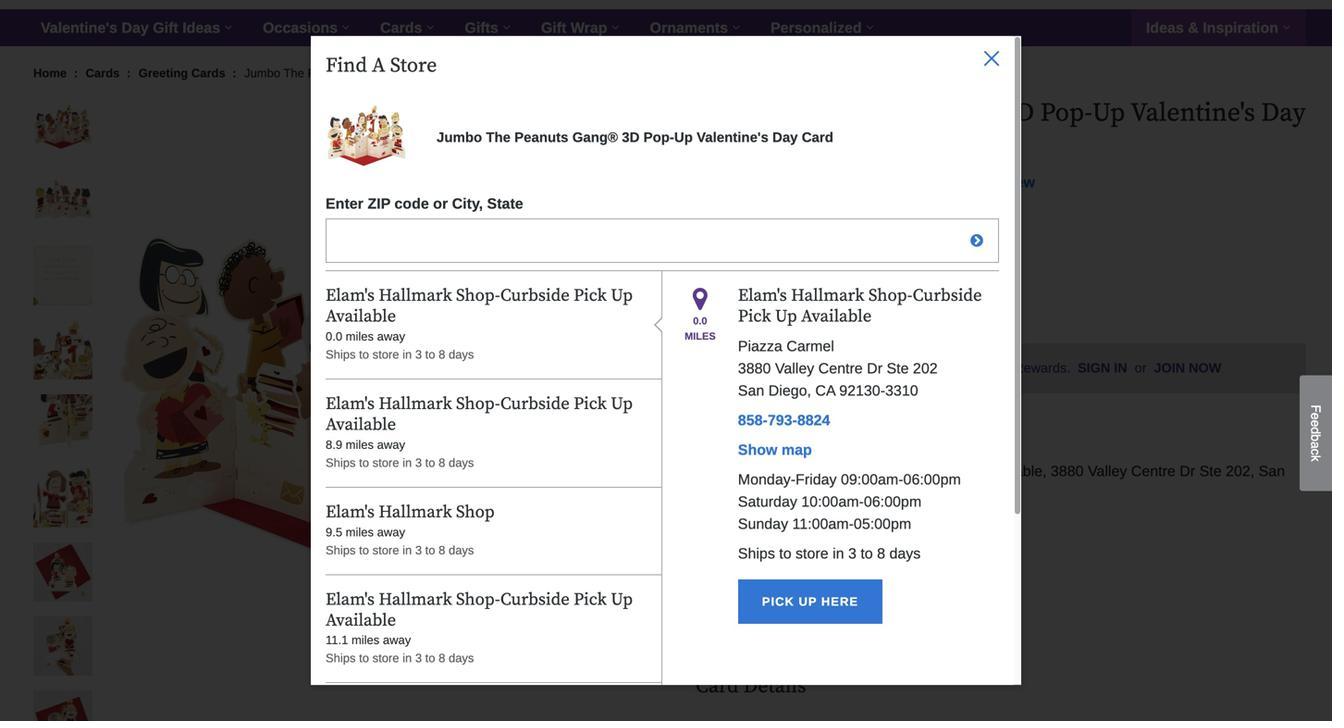 Task type: locate. For each thing, give the bounding box(es) containing it.
shop- for elam's hallmark shop-curbside pick up available 8.9 miles away ships to store in 3 to 8 days
[[456, 393, 501, 415]]

ideas up the greeting cards link
[[183, 19, 220, 36]]

details
[[744, 674, 807, 699]]

curbside inside the elam's hallmark shop-curbside pick up available 11.1 miles away ships to store in 3 to 8 days
[[501, 589, 570, 611]]

the down personalized
[[778, 97, 823, 130]]

hallmark inside the elam's hallmark shop-curbside pick up available 11.1 miles away ships to store in 3 to 8 days
[[379, 589, 452, 611]]

elam's down enter
[[326, 285, 375, 307]]

menu bar
[[26, 9, 1307, 46]]

home
[[33, 66, 70, 80]]

days inside elam's hallmark shop-curbside pick up available 0.0 miles away ships to store in 3 to 8 days
[[449, 347, 474, 361]]

e up d
[[1309, 413, 1324, 420]]

0 vertical spatial dr
[[867, 360, 883, 377]]

8 inside elam's hallmark shop-curbside pick up available 0.0 miles away ships to store in 3 to 8 days
[[439, 347, 446, 361]]

ships for elam's hallmark shop-curbside pick up available 11.1 miles away ships to store in 3 to 8 days
[[326, 651, 356, 665]]

1 vertical spatial cards link
[[86, 66, 123, 80]]

3 inside elam's hallmark shop 9.5 miles away ships to store in 3 to 8 days
[[415, 543, 422, 557]]

0 horizontal spatial -
[[811, 411, 815, 427]]

1 vertical spatial 06:00pm
[[864, 493, 922, 510]]

b
[[1309, 434, 1324, 442]]

0 vertical spatial 06:00pm
[[904, 471, 962, 488]]

wed inside ship to store - free on $30+ available to pick up: fri 01/12 - wed 01/17 elam's hallmark shop-curbside pick up available, 3880 valley centre dr ste 202, san diego change store
[[923, 437, 953, 453]]

01/17
[[876, 324, 913, 341], [957, 437, 994, 453]]

hallmark inside ship to store - free on $30+ available to pick up: fri 01/12 - wed 01/17 elam's hallmark shop-curbside pick up available, 3880 valley centre dr ste 202, san diego change store
[[764, 463, 822, 479]]

2 horizontal spatial gang®
[[926, 97, 998, 130]]

ornaments link
[[635, 9, 756, 46]]

elam's for elam's hallmark shop-curbside pick up available 0.0 miles away ships to store in 3 to 8 days
[[326, 285, 375, 307]]

0 horizontal spatial 3880
[[738, 360, 771, 377]]

1 vertical spatial 3880
[[1051, 463, 1084, 479]]

ideas left &
[[1147, 19, 1185, 36]]

to
[[920, 174, 934, 191], [752, 298, 766, 315], [359, 347, 369, 361], [425, 347, 436, 361], [752, 411, 766, 427], [779, 437, 792, 453], [359, 456, 369, 470], [425, 456, 436, 470], [359, 543, 369, 557], [425, 543, 436, 557], [780, 545, 792, 562], [861, 545, 873, 562], [758, 614, 776, 628], [359, 651, 369, 665], [425, 651, 436, 665]]

ship up arrives:
[[716, 298, 748, 315]]

miles for elam's hallmark shop-curbside pick up available 0.0 miles away ships to store in 3 to 8 days
[[346, 329, 374, 343]]

review
[[990, 174, 1036, 191]]

0 vertical spatial a
[[977, 174, 985, 191]]

1 horizontal spatial wed
[[923, 437, 953, 453]]

ships down 9.5
[[326, 543, 356, 557]]

0 horizontal spatial 01/12
[[791, 324, 828, 341]]

0 vertical spatial valley
[[776, 360, 815, 377]]

pick up here button
[[738, 579, 883, 624]]

elam's hallmark shop-curbside pick up available article
[[678, 285, 1000, 624]]

shop- for elam's hallmark shop-curbside pick up available 0.0 miles away ships to store in 3 to 8 days
[[456, 285, 501, 307]]

elam's hallmark shop-curbside pick up available 0.0 miles away ships to store in 3 to 8 days
[[326, 285, 633, 361]]

cards up the store
[[380, 19, 422, 36]]

elam's up 11.1
[[326, 589, 375, 611]]

1 vertical spatial ste
[[1200, 463, 1222, 479]]

1 vertical spatial fri
[[851, 437, 868, 453]]

cards link down valentine's day gift ideas
[[86, 66, 123, 80]]

away for elam's hallmark shop-curbside pick up available 0.0 miles away ships to store in 3 to 8 days
[[377, 329, 405, 343]]

address
[[792, 298, 848, 315]]

0 horizontal spatial 3d
[[397, 66, 412, 80]]

elam's hallmark shop 9.5 miles away ships to store in 3 to 8 days
[[326, 501, 495, 557]]

pick inside the elam's hallmark shop-curbside pick up available 11.1 miles away ships to store in 3 to 8 days
[[574, 589, 607, 611]]

0 horizontal spatial ideas
[[183, 19, 220, 36]]

elam's up diego
[[715, 463, 759, 479]]

valentine's up the $14.99
[[697, 129, 769, 145]]

san inside ship to store - free on $30+ available to pick up: fri 01/12 - wed 01/17 elam's hallmark shop-curbside pick up available, 3880 valley centre dr ste 202, san diego change store
[[1259, 463, 1286, 479]]

centre up ca
[[819, 360, 863, 377]]

hallmark for elam's hallmark shop 9.5 miles away ships to store in 3 to 8 days
[[379, 501, 452, 523]]

- down address
[[832, 324, 837, 341]]

dr left 202,
[[1180, 463, 1196, 479]]

curbside inside ship to store - free on $30+ available to pick up: fri 01/12 - wed 01/17 elam's hallmark shop-curbside pick up available, 3880 valley centre dr ste 202, san diego change store
[[866, 463, 925, 479]]

0 horizontal spatial ste
[[887, 360, 909, 377]]

ste up 3310
[[887, 360, 909, 377]]

pick inside ship to store - free on $30+ available to pick up: fri 01/12 - wed 01/17 elam's hallmark shop-curbside pick up available, 3880 valley centre dr ste 202, san diego change store
[[929, 463, 957, 479]]

banner containing valentine's day gift ideas
[[0, 0, 1333, 46]]

0 vertical spatial 3880
[[738, 360, 771, 377]]

ideas
[[183, 19, 220, 36], [1147, 19, 1185, 36]]

up
[[799, 595, 818, 608]]

8 inside the elam's hallmark shop-curbside pick up available 11.1 miles away ships to store in 3 to 8 days
[[439, 651, 446, 665]]

1 vertical spatial centre
[[1132, 463, 1176, 479]]

curbside for elam's hallmark shop-curbside pick up available 11.1 miles away ships to store in 3 to 8 days
[[501, 589, 570, 611]]

1 horizontal spatial gift
[[541, 19, 567, 36]]

curbside for elam's hallmark shop-curbside pick up available 8.9 miles away ships to store in 3 to 8 days
[[501, 393, 570, 415]]

shop- inside the elam's hallmark shop-curbside pick up available 11.1 miles away ships to store in 3 to 8 days
[[456, 589, 501, 611]]

3 for elam's hallmark shop-curbside pick up available 0.0 miles away ships to store in 3 to 8 days
[[415, 347, 422, 361]]

ste left 202,
[[1200, 463, 1222, 479]]

1 horizontal spatial fri
[[851, 437, 868, 453]]

cards right home
[[86, 66, 120, 80]]

elam's inside elam's hallmark shop-curbside pick up available
[[738, 285, 788, 307]]

1 horizontal spatial the
[[486, 129, 511, 145]]

ships down 11.1
[[326, 651, 356, 665]]

0 horizontal spatial san
[[738, 382, 765, 399]]

valentine's inside find a store element
[[697, 129, 769, 145]]

save to favorites link
[[696, 608, 856, 638]]

1 horizontal spatial peanuts
[[515, 129, 569, 145]]

8 inside elam's hallmark shop-curbside pick up available region
[[878, 545, 886, 562]]

1 horizontal spatial 01/12
[[872, 437, 909, 453]]

region containing elam's hallmark shop-curbside pick up available
[[326, 271, 1000, 721]]

0.0
[[694, 315, 708, 327], [326, 329, 343, 343]]

f
[[1309, 405, 1324, 413]]

1 horizontal spatial san
[[1259, 463, 1286, 479]]

1 vertical spatial or
[[1135, 361, 1147, 376]]

$30+
[[911, 361, 941, 376], [885, 411, 919, 427]]

2 horizontal spatial peanuts
[[829, 97, 920, 130]]

$30+ down 3310
[[885, 411, 919, 427]]

ships inside elam's hallmark shop 9.5 miles away ships to store in 3 to 8 days
[[326, 543, 356, 557]]

0 vertical spatial ship
[[716, 298, 748, 315]]

elam's inside elam's hallmark shop 9.5 miles away ships to store in 3 to 8 days
[[326, 501, 375, 523]]

1 horizontal spatial dr
[[1180, 463, 1196, 479]]

san
[[738, 382, 765, 399], [1259, 463, 1286, 479]]

0.0 inside elam's hallmark shop-curbside pick up available 0.0 miles away ships to store in 3 to 8 days
[[326, 329, 343, 343]]

gifts link
[[450, 9, 527, 46]]

valley inside ship to store - free on $30+ available to pick up: fri 01/12 - wed 01/17 elam's hallmark shop-curbside pick up available, 3880 valley centre dr ste 202, san diego change store
[[1088, 463, 1128, 479]]

2 ship from the top
[[716, 411, 748, 427]]

01/12 up 09:00am-
[[872, 437, 909, 453]]

to
[[842, 560, 860, 574]]

pick for elam's hallmark shop-curbside pick up available
[[738, 306, 772, 328]]

2 e from the top
[[1309, 420, 1324, 427]]

fri right up:
[[851, 437, 868, 453]]

up inside elam's hallmark shop-curbside pick up available
[[776, 306, 798, 328]]

3 inside elam's hallmark shop-curbside pick up available region
[[849, 545, 857, 562]]

the up state
[[486, 129, 511, 145]]

wed inside ship to an address arrives: fri 01/12 - wed 01/17
[[841, 324, 872, 341]]

get free shipping on $30+ with crown rewards. sign in or join now
[[781, 361, 1222, 376]]

8 for elam's hallmark shop-curbside pick up available 11.1 miles away ships to store in 3 to 8 days
[[439, 651, 446, 665]]

on down 92130-
[[863, 411, 881, 427]]

elam's
[[326, 285, 375, 307], [738, 285, 788, 307], [326, 393, 375, 415], [715, 463, 759, 479], [326, 501, 375, 523], [326, 589, 375, 611]]

0 horizontal spatial gift
[[153, 19, 178, 36]]

card inside find a store element
[[802, 129, 834, 145]]

miles
[[685, 330, 716, 342]]

wed down 202
[[923, 437, 953, 453]]

gang® inside find a store element
[[573, 129, 618, 145]]

01/17 up available,
[[957, 437, 994, 453]]

diego
[[715, 485, 754, 501]]

away inside elam's hallmark shop-curbside pick up available 0.0 miles away ships to store in 3 to 8 days
[[377, 329, 405, 343]]

available inside elam's hallmark shop-curbside pick up available 8.9 miles away ships to store in 3 to 8 days
[[326, 414, 396, 436]]

ship
[[716, 298, 748, 315], [716, 411, 748, 427]]

3880 right available,
[[1051, 463, 1084, 479]]

fri
[[770, 324, 787, 341], [851, 437, 868, 453]]

1 horizontal spatial 3d
[[622, 129, 640, 145]]

0 vertical spatial fri
[[770, 324, 787, 341]]

3 inside the elam's hallmark shop-curbside pick up available 11.1 miles away ships to store in 3 to 8 days
[[415, 651, 422, 665]]

ships inside elam's hallmark shop-curbside pick up available 8.9 miles away ships to store in 3 to 8 days
[[326, 456, 356, 470]]

11.1
[[326, 633, 348, 647]]

miles inside elam's hallmark shop 9.5 miles away ships to store in 3 to 8 days
[[346, 525, 374, 539]]

change store button
[[696, 508, 810, 530]]

ship inside ship to store - free on $30+ available to pick up: fri 01/12 - wed 01/17 elam's hallmark shop-curbside pick up available, 3880 valley centre dr ste 202, san diego change store
[[716, 411, 748, 427]]

0 vertical spatial sign
[[867, 174, 899, 191]]

pick inside elam's hallmark shop-curbside pick up available 0.0 miles away ships to store in 3 to 8 days
[[574, 285, 607, 307]]

curbside inside elam's hallmark shop-curbside pick up available 0.0 miles away ships to store in 3 to 8 days
[[501, 285, 570, 307]]

0 vertical spatial centre
[[819, 360, 863, 377]]

elam's up arrives:
[[738, 285, 788, 307]]

1 horizontal spatial 01/17
[[957, 437, 994, 453]]

join
[[1155, 361, 1186, 376]]

miles for elam's hallmark shop-curbside pick up available 11.1 miles away ships to store in 3 to 8 days
[[352, 633, 380, 647]]

shop- inside ship to store - free on $30+ available to pick up: fri 01/12 - wed 01/17 elam's hallmark shop-curbside pick up available, 3880 valley centre dr ste 202, san diego change store
[[826, 463, 866, 479]]

3 inside elam's hallmark shop-curbside pick up available 8.9 miles away ships to store in 3 to 8 days
[[415, 456, 422, 470]]

region
[[326, 271, 1000, 721]]

1 horizontal spatial sign
[[1078, 361, 1111, 376]]

01/17 inside ship to an address arrives: fri 01/12 - wed 01/17
[[876, 324, 913, 341]]

2 ideas from the left
[[1147, 19, 1185, 36]]

ships inside elam's hallmark shop-curbside pick up available 0.0 miles away ships to store in 3 to 8 days
[[326, 347, 356, 361]]

monday-friday 09:00am-06:00pm saturday 10:00am-06:00pm sunday 11:00am-05:00pm
[[738, 471, 962, 532]]

1 horizontal spatial cards link
[[366, 9, 450, 46]]

a
[[977, 174, 985, 191], [1309, 442, 1324, 449]]

dr up 92130-
[[867, 360, 883, 377]]

1 horizontal spatial 0.0
[[694, 315, 708, 327]]

- up pick
[[811, 411, 815, 427]]

occasions link
[[248, 9, 366, 46]]

0 horizontal spatial 0.0
[[326, 329, 343, 343]]

&
[[1189, 19, 1199, 36]]

a right write
[[977, 174, 985, 191]]

ship inside ship to an address arrives: fri 01/12 - wed 01/17
[[716, 298, 748, 315]]

available for elam's hallmark shop-curbside pick up available
[[802, 306, 872, 328]]

ideas & inspiration link
[[1132, 9, 1307, 46]]

1 horizontal spatial centre
[[1132, 463, 1176, 479]]

1 vertical spatial valley
[[1088, 463, 1128, 479]]

fri down an
[[770, 324, 787, 341]]

ships to store in 3 to 8 days
[[738, 545, 921, 562]]

1 horizontal spatial gang®
[[573, 129, 618, 145]]

0 vertical spatial 01/12
[[791, 324, 828, 341]]

arrives:
[[715, 324, 766, 341]]

valentine's
[[41, 19, 118, 36], [460, 66, 517, 80], [1131, 97, 1256, 130], [697, 129, 769, 145]]

0 vertical spatial 01/17
[[876, 324, 913, 341]]

3880 inside ship to store - free on $30+ available to pick up: fri 01/12 - wed 01/17 elam's hallmark shop-curbside pick up available, 3880 valley centre dr ste 202, san diego change store
[[1051, 463, 1084, 479]]

1 gift from the left
[[153, 19, 178, 36]]

centre left 202,
[[1132, 463, 1176, 479]]

gift left wrap
[[541, 19, 567, 36]]

e up b
[[1309, 420, 1324, 427]]

1 vertical spatial a
[[1309, 442, 1324, 449]]

cards link up the store
[[366, 9, 450, 46]]

ideas & inspiration
[[1147, 19, 1279, 36]]

0 vertical spatial -
[[832, 324, 837, 341]]

sign left write
[[867, 174, 899, 191]]

01/12
[[791, 324, 828, 341], [872, 437, 909, 453]]

elam's up 8.9
[[326, 393, 375, 415]]

miles
[[346, 329, 374, 343], [346, 438, 374, 452], [346, 525, 374, 539], [352, 633, 380, 647]]

shop- inside elam's hallmark shop-curbside pick up available 0.0 miles away ships to store in 3 to 8 days
[[456, 285, 501, 307]]

elam's for elam's hallmark shop-curbside pick up available 11.1 miles away ships to store in 3 to 8 days
[[326, 589, 375, 611]]

store search results element
[[326, 271, 663, 721]]

away
[[377, 329, 405, 343], [377, 438, 405, 452], [377, 525, 405, 539], [383, 633, 411, 647]]

hallmark inside elam's hallmark shop 9.5 miles away ships to store in 3 to 8 days
[[379, 501, 452, 523]]

away inside elam's hallmark shop-curbside pick up available 8.9 miles away ships to store in 3 to 8 days
[[377, 438, 405, 452]]

miles inside elam's hallmark shop-curbside pick up available 0.0 miles away ships to store in 3 to 8 days
[[346, 329, 374, 343]]

san up the 858-
[[738, 382, 765, 399]]

ships inside the elam's hallmark shop-curbside pick up available 11.1 miles away ships to store in 3 to 8 days
[[326, 651, 356, 665]]

8 inside elam's hallmark shop-curbside pick up available 8.9 miles away ships to store in 3 to 8 days
[[439, 456, 446, 470]]

0 horizontal spatial 01/17
[[876, 324, 913, 341]]

jumbo
[[244, 66, 281, 80], [696, 97, 773, 130], [437, 129, 482, 145]]

202
[[914, 360, 938, 377]]

in inside elam's hallmark shop-curbside pick up available region
[[833, 545, 845, 562]]

gift up greeting
[[153, 19, 178, 36]]

dr inside ship to store - free on $30+ available to pick up: fri 01/12 - wed 01/17 elam's hallmark shop-curbside pick up available, 3880 valley centre dr ste 202, san diego change store
[[1180, 463, 1196, 479]]

1 horizontal spatial valley
[[1088, 463, 1128, 479]]

1 horizontal spatial pop-
[[644, 129, 675, 145]]

01/12 down address
[[791, 324, 828, 341]]

1 vertical spatial san
[[1259, 463, 1286, 479]]

1 vertical spatial 01/12
[[872, 437, 909, 453]]

or left "city,"
[[433, 195, 448, 212]]

1 horizontal spatial a
[[1309, 442, 1324, 449]]

2 horizontal spatial pop-
[[1041, 97, 1093, 130]]

miles inside the elam's hallmark shop-curbside pick up available 11.1 miles away ships to store in 3 to 8 days
[[352, 633, 380, 647]]

- down 3310
[[914, 437, 919, 453]]

change
[[715, 511, 770, 527]]

elam's inside elam's hallmark shop-curbside pick up available 0.0 miles away ships to store in 3 to 8 days
[[326, 285, 375, 307]]

01/17 up shipping
[[876, 324, 913, 341]]

pick
[[574, 285, 607, 307], [738, 306, 772, 328], [574, 393, 607, 415], [929, 463, 957, 479], [574, 589, 607, 611]]

1 horizontal spatial on
[[893, 361, 908, 376]]

store
[[373, 347, 399, 361], [770, 411, 806, 427], [373, 456, 399, 470], [774, 511, 810, 527], [373, 543, 399, 557], [796, 545, 829, 562], [373, 651, 399, 665]]

shop- inside elam's hallmark shop-curbside pick up available 8.9 miles away ships to store in 3 to 8 days
[[456, 393, 501, 415]]

pick for elam's hallmark shop-curbside pick up available 0.0 miles away ships to store in 3 to 8 days
[[574, 285, 607, 307]]

available inside ship to store - free on $30+ available to pick up: fri 01/12 - wed 01/17 elam's hallmark shop-curbside pick up available, 3880 valley centre dr ste 202, san diego change store
[[715, 437, 775, 453]]

up
[[441, 66, 456, 80], [1093, 97, 1126, 130], [675, 129, 693, 145], [611, 285, 633, 307], [776, 306, 798, 328], [611, 393, 633, 415], [961, 463, 980, 479], [611, 589, 633, 611]]

wed
[[841, 324, 872, 341], [923, 437, 953, 453]]

ships up 8.9
[[326, 347, 356, 361]]

1 vertical spatial wed
[[923, 437, 953, 453]]

write
[[939, 174, 973, 191]]

0 vertical spatial or
[[433, 195, 448, 212]]

0 vertical spatial on
[[893, 361, 908, 376]]

1 vertical spatial dr
[[1180, 463, 1196, 479]]

days inside the elam's hallmark shop-curbside pick up available 11.1 miles away ships to store in 3 to 8 days
[[449, 651, 474, 665]]

0 horizontal spatial a
[[977, 174, 985, 191]]

dr inside piazza carmel 3880 valley centre dr ste 202 san diego, ca 92130-3310
[[867, 360, 883, 377]]

0 horizontal spatial centre
[[819, 360, 863, 377]]

card details
[[696, 674, 807, 699]]

pop-
[[416, 66, 441, 80], [1041, 97, 1093, 130], [644, 129, 675, 145]]

3880 down piazza
[[738, 360, 771, 377]]

1 horizontal spatial -
[[832, 324, 837, 341]]

add to cart
[[809, 560, 902, 574]]

1 horizontal spatial ideas
[[1147, 19, 1185, 36]]

ships down 8.9
[[326, 456, 356, 470]]

curbside inside elam's hallmark shop-curbside pick up available
[[913, 285, 983, 307]]

2 horizontal spatial cards
[[380, 19, 422, 36]]

0 horizontal spatial valley
[[776, 360, 815, 377]]

hallmark for elam's hallmark shop-curbside pick up available
[[792, 285, 865, 307]]

2 horizontal spatial 3d
[[1004, 97, 1035, 130]]

jumbo the peanuts gang® 3d pop-up valentine's day card region
[[326, 96, 1000, 178], [26, 97, 1307, 721]]

or left join
[[1135, 361, 1147, 376]]

a up k
[[1309, 442, 1324, 449]]

wrap
[[571, 19, 608, 36]]

store inside elam's hallmark shop 9.5 miles away ships to store in 3 to 8 days
[[373, 543, 399, 557]]

ornaments
[[650, 19, 728, 36]]

find a store
[[326, 53, 437, 79]]

0 horizontal spatial or
[[433, 195, 448, 212]]

2 horizontal spatial -
[[914, 437, 919, 453]]

banner
[[0, 0, 1333, 46]]

e
[[1309, 413, 1324, 420], [1309, 420, 1324, 427]]

map
[[782, 441, 812, 458]]

sign in link
[[1078, 361, 1128, 376]]

0 vertical spatial cards link
[[366, 9, 450, 46]]

0 vertical spatial $30+
[[911, 361, 941, 376]]

days inside elam's hallmark shop-curbside pick up available 8.9 miles away ships to store in 3 to 8 days
[[449, 456, 474, 470]]

01/12 inside ship to store - free on $30+ available to pick up: fri 01/12 - wed 01/17 elam's hallmark shop-curbside pick up available, 3880 valley centre dr ste 202, san diego change store
[[872, 437, 909, 453]]

days for elam's hallmark shop-curbside pick up available 8.9 miles away ships to store in 3 to 8 days
[[449, 456, 474, 470]]

0 horizontal spatial on
[[863, 411, 881, 427]]

c
[[1309, 449, 1324, 455]]

centre inside piazza carmel 3880 valley centre dr ste 202 san diego, ca 92130-3310
[[819, 360, 863, 377]]

away for elam's hallmark shop-curbside pick up available 8.9 miles away ships to store in 3 to 8 days
[[377, 438, 405, 452]]

$30+ left "with"
[[911, 361, 941, 376]]

san right 202,
[[1259, 463, 1286, 479]]

available inside elam's hallmark shop-curbside pick up available
[[802, 306, 872, 328]]

valentine's up home link
[[41, 19, 118, 36]]

hallmark inside elam's hallmark shop-curbside pick up available 0.0 miles away ships to store in 3 to 8 days
[[379, 285, 452, 307]]

cards right greeting
[[191, 66, 226, 80]]

0 vertical spatial ste
[[887, 360, 909, 377]]

gift
[[153, 19, 178, 36], [541, 19, 567, 36]]

elam's hallmark shop-curbside pick up available region
[[738, 285, 1000, 624]]

day
[[122, 19, 149, 36], [521, 66, 542, 80], [1262, 97, 1307, 130], [773, 129, 798, 145]]

1 horizontal spatial 3880
[[1051, 463, 1084, 479]]

sign in to write a review
[[867, 174, 1036, 191]]

0 vertical spatial san
[[738, 382, 765, 399]]

wed up shipping
[[841, 324, 872, 341]]

jumbo the peanuts gang® 3d pop-up valentine's day card image
[[33, 98, 93, 157], [107, 98, 659, 650], [33, 172, 93, 231], [33, 246, 93, 305], [33, 320, 93, 379], [33, 394, 93, 454], [33, 468, 93, 528], [33, 542, 93, 602], [33, 616, 93, 676], [33, 690, 93, 721]]

0 horizontal spatial wed
[[841, 324, 872, 341]]

ship to an address arrives: fri 01/12 - wed 01/17
[[715, 298, 913, 341]]

1 vertical spatial on
[[863, 411, 881, 427]]

days
[[449, 347, 474, 361], [449, 456, 474, 470], [449, 543, 474, 557], [890, 545, 921, 562], [449, 651, 474, 665]]

elam's inside ship to store - free on $30+ available to pick up: fri 01/12 - wed 01/17 elam's hallmark shop-curbside pick up available, 3880 valley centre dr ste 202, san diego change store
[[715, 463, 759, 479]]

pick inside elam's hallmark shop-curbside pick up available
[[738, 306, 772, 328]]

elam's inside elam's hallmark shop-curbside pick up available 8.9 miles away ships to store in 3 to 8 days
[[326, 393, 375, 415]]

1 vertical spatial $30+
[[885, 411, 919, 427]]

ship up the show
[[716, 411, 748, 427]]

ships for elam's hallmark shop-curbside pick up available 8.9 miles away ships to store in 3 to 8 days
[[326, 456, 356, 470]]

0 vertical spatial 0.0
[[694, 315, 708, 327]]

ships down sunday
[[738, 545, 775, 562]]

the down occasions
[[284, 66, 304, 80]]

sign right the "rewards." at bottom right
[[1078, 361, 1111, 376]]

1 horizontal spatial ste
[[1200, 463, 1222, 479]]

1 vertical spatial ship
[[716, 411, 748, 427]]

0.0 inside 0.0 miles
[[694, 315, 708, 327]]

1 vertical spatial 0.0
[[326, 329, 343, 343]]

0 horizontal spatial dr
[[867, 360, 883, 377]]

0 horizontal spatial fri
[[770, 324, 787, 341]]

shop-
[[456, 285, 501, 307], [869, 285, 913, 307], [456, 393, 501, 415], [826, 463, 866, 479], [456, 589, 501, 611]]

centre inside ship to store - free on $30+ available to pick up: fri 01/12 - wed 01/17 elam's hallmark shop-curbside pick up available, 3880 valley centre dr ste 202, san diego change store
[[1132, 463, 1176, 479]]

f e e d b a c k button
[[1300, 375, 1333, 491]]

1 ship from the top
[[716, 298, 748, 315]]

ship for ship to store - free on $30+ available to pick up: fri 01/12 - wed 01/17 elam's hallmark shop-curbside pick up available, 3880 valley centre dr ste 202, san diego change store
[[716, 411, 748, 427]]

elam's hallmark shop-curbside pick up available 11.1 miles away ships to store in 3 to 8 days
[[326, 589, 633, 665]]

ship for ship to an address arrives: fri 01/12 - wed 01/17
[[716, 298, 748, 315]]

menu bar containing valentine's day gift ideas
[[26, 9, 1307, 46]]

crown
[[972, 361, 1011, 376]]

0 vertical spatial wed
[[841, 324, 872, 341]]

gift wrap link
[[527, 9, 635, 46]]

gang®
[[355, 66, 394, 80], [926, 97, 998, 130], [573, 129, 618, 145]]

1 vertical spatial 01/17
[[957, 437, 994, 453]]

on up 3310
[[893, 361, 908, 376]]

away for elam's hallmark shop-curbside pick up available 11.1 miles away ships to store in 3 to 8 days
[[383, 633, 411, 647]]

202,
[[1226, 463, 1255, 479]]

d
[[1309, 427, 1324, 434]]

save
[[718, 614, 753, 628]]

available inside the elam's hallmark shop-curbside pick up available 11.1 miles away ships to store in 3 to 8 days
[[326, 610, 396, 631]]

miles inside elam's hallmark shop-curbside pick up available 8.9 miles away ships to store in 3 to 8 days
[[346, 438, 374, 452]]

1 horizontal spatial jumbo
[[437, 129, 482, 145]]

city,
[[452, 195, 483, 212]]

elam's for elam's hallmark shop-curbside pick up available
[[738, 285, 788, 307]]

3880 inside piazza carmel 3880 valley centre dr ste 202 san diego, ca 92130-3310
[[738, 360, 771, 377]]

ships inside elam's hallmark shop-curbside pick up available region
[[738, 545, 775, 562]]

0 horizontal spatial sign
[[867, 174, 899, 191]]

pick for elam's hallmark shop-curbside pick up available 11.1 miles away ships to store in 3 to 8 days
[[574, 589, 607, 611]]

None radio
[[696, 299, 712, 315]]

elam's inside the elam's hallmark shop-curbside pick up available 11.1 miles away ships to store in 3 to 8 days
[[326, 589, 375, 611]]

zip
[[368, 195, 391, 212]]

8 for elam's hallmark shop-curbside pick up available 8.9 miles away ships to store in 3 to 8 days
[[439, 456, 446, 470]]

hallmark inside elam's hallmark shop-curbside pick up available
[[792, 285, 865, 307]]

elam's up 9.5
[[326, 501, 375, 523]]



Task type: describe. For each thing, give the bounding box(es) containing it.
curbside for elam's hallmark shop-curbside pick up available 0.0 miles away ships to store in 3 to 8 days
[[501, 285, 570, 307]]

in inside elam's hallmark shop-curbside pick up available 0.0 miles away ships to store in 3 to 8 days
[[403, 347, 412, 361]]

shop- for elam's hallmark shop-curbside pick up available 11.1 miles away ships to store in 3 to 8 days
[[456, 589, 501, 611]]

pop- inside find a store element
[[644, 129, 675, 145]]

away inside elam's hallmark shop 9.5 miles away ships to store in 3 to 8 days
[[377, 525, 405, 539]]

pick for elam's hallmark shop-curbside pick up available 8.9 miles away ships to store in 3 to 8 days
[[574, 393, 607, 415]]

code
[[395, 195, 429, 212]]

hallmark for elam's hallmark shop-curbside pick up available 0.0 miles away ships to store in 3 to 8 days
[[379, 285, 452, 307]]

personalized
[[771, 19, 862, 36]]

cart
[[865, 560, 902, 574]]

3d inside find a store element
[[622, 129, 640, 145]]

a
[[372, 53, 386, 79]]

saturday
[[738, 493, 798, 510]]

2 horizontal spatial jumbo
[[696, 97, 773, 130]]

8 for elam's hallmark shop-curbside pick up available 0.0 miles away ships to store in 3 to 8 days
[[439, 347, 446, 361]]

day inside find a store element
[[773, 129, 798, 145]]

available,
[[983, 463, 1047, 479]]

valentine's day gift ideas link
[[26, 9, 248, 46]]

greeting cards
[[139, 66, 226, 80]]

days inside elam's hallmark shop 9.5 miles away ships to store in 3 to 8 days
[[449, 543, 474, 557]]

days for elam's hallmark shop-curbside pick up available 0.0 miles away ships to store in 3 to 8 days
[[449, 347, 474, 361]]

858-793-8824
[[738, 412, 831, 428]]

map marker image
[[693, 286, 708, 312]]

piazza carmel 3880 valley centre dr ste 202 san diego, ca 92130-3310
[[738, 338, 938, 399]]

occasions
[[263, 19, 338, 36]]

an
[[770, 298, 787, 315]]

1 vertical spatial sign
[[1078, 361, 1111, 376]]

- inside ship to an address arrives: fri 01/12 - wed 01/17
[[832, 324, 837, 341]]

to inside ship to an address arrives: fri 01/12 - wed 01/17
[[752, 298, 766, 315]]

f e e d b a c k
[[1309, 405, 1324, 462]]

greeting
[[139, 66, 188, 80]]

01/12 inside ship to an address arrives: fri 01/12 - wed 01/17
[[791, 324, 828, 341]]

peanuts inside find a store element
[[515, 129, 569, 145]]

858-793-8824 link
[[738, 412, 831, 428]]

pick up here
[[763, 595, 859, 608]]

1 e from the top
[[1309, 413, 1324, 420]]

show
[[738, 441, 778, 458]]

elam's for elam's hallmark shop 9.5 miles away ships to store in 3 to 8 days
[[326, 501, 375, 523]]

Enter ZIP code or City, State text field
[[326, 218, 1000, 263]]

jumbo the peanuts gang® 3d pop-up valentine's day card inside find a store element
[[437, 129, 834, 145]]

available for elam's hallmark shop-curbside pick up available 0.0 miles away ships to store in 3 to 8 days
[[326, 306, 396, 328]]

find a store element
[[326, 96, 1000, 721]]

05:00pm
[[854, 515, 912, 532]]

diego,
[[769, 382, 812, 399]]

add to cart button
[[785, 545, 926, 589]]

get
[[781, 361, 802, 376]]

valentine's day gift ideas
[[41, 19, 220, 36]]

or inside find a store element
[[433, 195, 448, 212]]

valentine's down &
[[1131, 97, 1256, 130]]

free
[[806, 361, 834, 376]]

friday
[[796, 471, 837, 488]]

greeting cards link
[[139, 66, 229, 80]]

793-
[[768, 412, 798, 428]]

3 for elam's hallmark shop-curbside pick up available 8.9 miles away ships to store in 3 to 8 days
[[415, 456, 422, 470]]

2 horizontal spatial the
[[778, 97, 823, 130]]

free
[[820, 411, 859, 427]]

monday-
[[738, 471, 796, 488]]

ste inside ship to store - free on $30+ available to pick up: fri 01/12 - wed 01/17 elam's hallmark shop-curbside pick up available, 3880 valley centre dr ste 202, san diego change store
[[1200, 463, 1222, 479]]

sign in to write a review link
[[867, 174, 1036, 191]]

store inside elam's hallmark shop-curbside pick up available 8.9 miles away ships to store in 3 to 8 days
[[373, 456, 399, 470]]

up inside elam's hallmark shop-curbside pick up available 8.9 miles away ships to store in 3 to 8 days
[[611, 393, 633, 415]]

enter
[[326, 195, 364, 212]]

0 horizontal spatial peanuts
[[308, 66, 352, 80]]

days inside elam's hallmark shop-curbside pick up available region
[[890, 545, 921, 562]]

state
[[487, 195, 524, 212]]

in inside elam's hallmark shop-curbside pick up available 8.9 miles away ships to store in 3 to 8 days
[[403, 456, 412, 470]]

0 horizontal spatial cards
[[86, 66, 120, 80]]

ste inside piazza carmel 3880 valley centre dr ste 202 san diego, ca 92130-3310
[[887, 360, 909, 377]]

pick
[[796, 437, 822, 453]]

join now link
[[1155, 361, 1222, 376]]

show map link
[[738, 441, 812, 458]]

10:00am-
[[802, 493, 864, 510]]

on inside ship to store - free on $30+ available to pick up: fri 01/12 - wed 01/17 elam's hallmark shop-curbside pick up available, 3880 valley centre dr ste 202, san diego change store
[[863, 411, 881, 427]]

day inside menu bar
[[122, 19, 149, 36]]

pick
[[763, 595, 795, 608]]

the inside find a store element
[[486, 129, 511, 145]]

here
[[822, 595, 859, 608]]

01/17 inside ship to store - free on $30+ available to pick up: fri 01/12 - wed 01/17 elam's hallmark shop-curbside pick up available, 3880 valley centre dr ste 202, san diego change store
[[957, 437, 994, 453]]

valley inside piazza carmel 3880 valley centre dr ste 202 san diego, ca 92130-3310
[[776, 360, 815, 377]]

0 horizontal spatial jumbo
[[244, 66, 281, 80]]

with
[[945, 361, 969, 376]]

shop- for elam's hallmark shop-curbside pick up available
[[869, 285, 913, 307]]

$30+ inside ship to store - free on $30+ available to pick up: fri 01/12 - wed 01/17 elam's hallmark shop-curbside pick up available, 3880 valley centre dr ste 202, san diego change store
[[885, 411, 919, 427]]

0 horizontal spatial gang®
[[355, 66, 394, 80]]

personalized link
[[756, 9, 890, 46]]

gifts
[[465, 19, 499, 36]]

rewards.
[[1015, 361, 1071, 376]]

in inside elam's hallmark shop 9.5 miles away ships to store in 3 to 8 days
[[403, 543, 412, 557]]

curbside for elam's hallmark shop-curbside pick up available
[[913, 285, 983, 307]]

fri inside ship to store - free on $30+ available to pick up: fri 01/12 - wed 01/17 elam's hallmark shop-curbside pick up available, 3880 valley centre dr ste 202, san diego change store
[[851, 437, 868, 453]]

home link
[[33, 66, 70, 80]]

0 horizontal spatial the
[[284, 66, 304, 80]]

show map
[[738, 441, 812, 458]]

find a store dialog
[[311, 36, 1022, 721]]

store inside elam's hallmark shop-curbside pick up available region
[[796, 545, 829, 562]]

san inside piazza carmel 3880 valley centre dr ste 202 san diego, ca 92130-3310
[[738, 382, 765, 399]]

858-
[[738, 412, 768, 428]]

2 gift from the left
[[541, 19, 567, 36]]

hallmark for elam's hallmark shop-curbside pick up available 8.9 miles away ships to store in 3 to 8 days
[[379, 393, 452, 415]]

ca
[[816, 382, 836, 399]]

ships for elam's hallmark shop-curbside pick up available 0.0 miles away ships to store in 3 to 8 days
[[326, 347, 356, 361]]

up:
[[826, 437, 847, 453]]

1 ideas from the left
[[183, 19, 220, 36]]

3310
[[886, 382, 919, 399]]

valentine's down gifts link
[[460, 66, 517, 80]]

now
[[1189, 361, 1222, 376]]

delivery
[[696, 261, 754, 278]]

available for elam's hallmark shop-curbside pick up available 11.1 miles away ships to store in 3 to 8 days
[[326, 610, 396, 631]]

1 horizontal spatial cards
[[191, 66, 226, 80]]

store inside elam's hallmark shop-curbside pick up available 0.0 miles away ships to store in 3 to 8 days
[[373, 347, 399, 361]]

enter zip code or city, state
[[326, 195, 524, 212]]

miles for elam's hallmark shop-curbside pick up available 8.9 miles away ships to store in 3 to 8 days
[[346, 438, 374, 452]]

0 horizontal spatial pop-
[[416, 66, 441, 80]]

3 for elam's hallmark shop-curbside pick up available 11.1 miles away ships to store in 3 to 8 days
[[415, 651, 422, 665]]

1 horizontal spatial or
[[1135, 361, 1147, 376]]

8824
[[798, 412, 831, 428]]

days for elam's hallmark shop-curbside pick up available 11.1 miles away ships to store in 3 to 8 days
[[449, 651, 474, 665]]

store inside the elam's hallmark shop-curbside pick up available 11.1 miles away ships to store in 3 to 8 days
[[373, 651, 399, 665]]

0 horizontal spatial cards link
[[86, 66, 123, 80]]

k
[[1309, 455, 1324, 462]]

shipping
[[837, 361, 889, 376]]

ship to store - free on $30+ available to pick up: fri 01/12 - wed 01/17 elam's hallmark shop-curbside pick up available, 3880 valley centre dr ste 202, san diego change store
[[715, 411, 1286, 527]]

gift wrap
[[541, 19, 608, 36]]

a inside button
[[1309, 442, 1324, 449]]

8 inside elam's hallmark shop 9.5 miles away ships to store in 3 to 8 days
[[439, 543, 446, 557]]

up inside the elam's hallmark shop-curbside pick up available 11.1 miles away ships to store in 3 to 8 days
[[611, 589, 633, 611]]

menu bar inside banner
[[26, 9, 1307, 46]]

2 vertical spatial -
[[914, 437, 919, 453]]

sunday
[[738, 515, 789, 532]]

elam's for elam's hallmark shop-curbside pick up available 8.9 miles away ships to store in 3 to 8 days
[[326, 393, 375, 415]]

11:00am-
[[793, 515, 854, 532]]

up inside ship to store - free on $30+ available to pick up: fri 01/12 - wed 01/17 elam's hallmark shop-curbside pick up available, 3880 valley centre dr ste 202, san diego change store
[[961, 463, 980, 479]]

available for elam's hallmark shop-curbside pick up available 8.9 miles away ships to store in 3 to 8 days
[[326, 414, 396, 436]]

hallmark for elam's hallmark shop-curbside pick up available 11.1 miles away ships to store in 3 to 8 days
[[379, 589, 452, 611]]

valentine's inside menu bar
[[41, 19, 118, 36]]

up inside elam's hallmark shop-curbside pick up available 0.0 miles away ships to store in 3 to 8 days
[[611, 285, 633, 307]]

0.0 miles
[[685, 315, 716, 342]]

92130-
[[840, 382, 886, 399]]

in inside the elam's hallmark shop-curbside pick up available 11.1 miles away ships to store in 3 to 8 days
[[403, 651, 412, 665]]

$14.99
[[696, 209, 775, 239]]

09:00am-
[[841, 471, 904, 488]]

fri inside ship to an address arrives: fri 01/12 - wed 01/17
[[770, 324, 787, 341]]

elam's hallmark shop-curbside pick up available
[[738, 285, 983, 328]]

jumbo inside find a store element
[[437, 129, 482, 145]]



Task type: vqa. For each thing, say whether or not it's contained in the screenshot.


